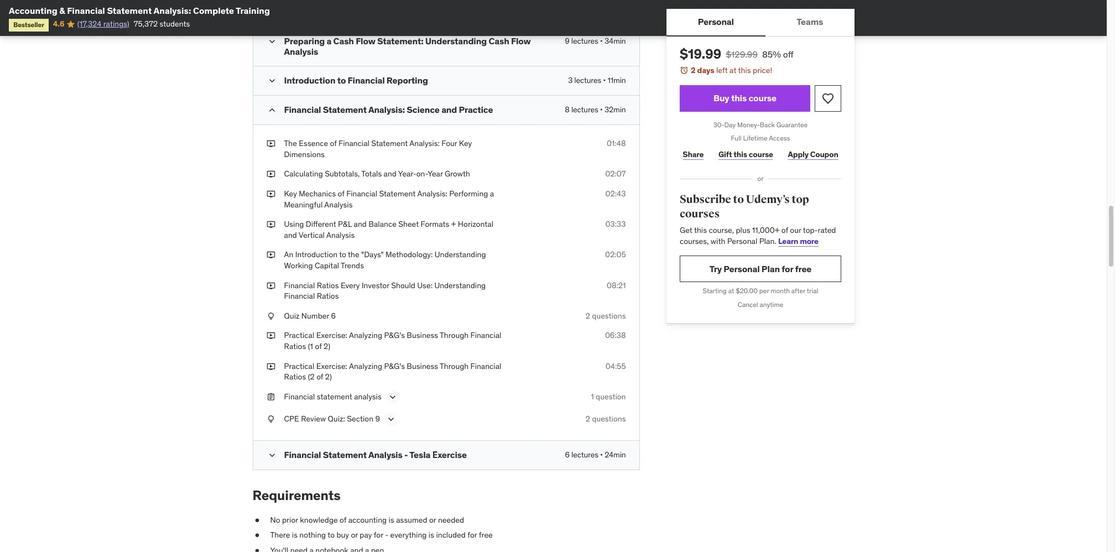 Task type: describe. For each thing, give the bounding box(es) containing it.
business for practical exercise: analyzing p&g's business through financial ratios (1 of 2)
[[407, 331, 438, 341]]

days
[[697, 65, 715, 75]]

financial inside key mechanics of financial statement analysis: performing a meaningful analysis
[[347, 189, 378, 199]]

bestseller
[[13, 21, 44, 29]]

0 vertical spatial 9
[[565, 36, 570, 46]]

30-
[[714, 120, 725, 129]]

show lecture description image for financial statement analysis
[[387, 392, 398, 403]]

understanding inside preparing a cash flow statement: understanding cash flow analysis
[[426, 35, 487, 46]]

plan.
[[759, 236, 777, 246]]

02:05
[[605, 250, 626, 260]]

try personal plan for free
[[710, 263, 812, 274]]

coupon
[[811, 149, 839, 159]]

practical for (2
[[284, 361, 315, 371]]

year-
[[398, 169, 417, 179]]

business for practical exercise: analyzing p&g's business through financial ratios (2 of 2)
[[407, 361, 438, 371]]

guarantee
[[777, 120, 808, 129]]

1 2 questions from the top
[[586, 311, 626, 321]]

quiz number 6
[[284, 311, 336, 321]]

more
[[800, 236, 819, 246]]

1 flow from the left
[[356, 35, 376, 46]]

price!
[[753, 65, 772, 75]]

08:21
[[607, 280, 626, 290]]

2 horizontal spatial or
[[758, 174, 764, 183]]

plan
[[762, 263, 780, 274]]

0 horizontal spatial -
[[385, 530, 389, 540]]

this for get
[[694, 225, 707, 235]]

month
[[771, 287, 790, 295]]

personal button
[[667, 9, 766, 35]]

xsmall image for an introduction to the "days" methodology: understanding working capital trends
[[267, 250, 275, 261]]

courses
[[680, 207, 720, 221]]

• for preparing a cash flow statement: understanding cash flow analysis
[[600, 36, 603, 46]]

analysis
[[354, 392, 382, 402]]

vertical
[[299, 230, 325, 240]]

85%
[[762, 49, 781, 60]]

0 vertical spatial introduction
[[284, 75, 336, 86]]

working
[[284, 261, 313, 271]]

exercise: for (2
[[316, 361, 348, 371]]

ratios up number
[[317, 291, 339, 301]]

trial
[[807, 287, 819, 295]]

on-
[[417, 169, 428, 179]]

2) for (1
[[324, 342, 331, 351]]

02:07
[[606, 169, 626, 179]]

analysis: down reporting
[[369, 104, 405, 115]]

lectures for financial statement analysis: science and practice
[[572, 105, 599, 115]]

this for gift
[[734, 149, 747, 159]]

and left year-
[[384, 169, 397, 179]]

a inside key mechanics of financial statement analysis: performing a meaningful analysis
[[490, 189, 494, 199]]

sheet
[[399, 219, 419, 229]]

• for financial statement analysis: science and practice
[[600, 105, 603, 115]]

full
[[731, 134, 742, 142]]

key inside the essence of financial statement analysis: four key dimensions
[[459, 139, 472, 148]]

left
[[716, 65, 728, 75]]

2 flow from the left
[[511, 35, 531, 46]]

32min
[[605, 105, 626, 115]]

2 vertical spatial 2
[[586, 414, 591, 424]]

$19.99 $129.99 85% off
[[680, 45, 794, 63]]

statement down the quiz:
[[323, 449, 367, 460]]

at inside starting at $20.00 per month after trial cancel anytime
[[729, 287, 734, 295]]

analyzing for (2
[[349, 361, 383, 371]]

subscribe to udemy's top courses
[[680, 193, 809, 221]]

apply coupon button
[[785, 143, 842, 166]]

financial statement analysis: science and practice
[[284, 104, 493, 115]]

mechanics
[[299, 189, 336, 199]]

the
[[348, 250, 360, 260]]

2 questions from the top
[[592, 414, 626, 424]]

lectures for financial statement analysis - tesla еxercise
[[572, 450, 599, 460]]

preparing a cash flow statement: understanding cash flow analysis
[[284, 35, 531, 57]]

analysis: inside the essence of financial statement analysis: four key dimensions
[[410, 139, 440, 148]]

udemy's
[[746, 193, 790, 206]]

1 vertical spatial 9
[[376, 414, 380, 424]]

practical for (1
[[284, 331, 315, 341]]

6 lectures • 24min
[[565, 450, 626, 460]]

xsmall image for financial ratios every investor should use: understanding financial ratios
[[267, 280, 275, 291]]

practical exercise: analyzing p&g's business through financial ratios (2 of 2)
[[284, 361, 502, 382]]

financial inside the essence of financial statement analysis: four key dimensions
[[339, 139, 370, 148]]

statement inside key mechanics of financial statement analysis: performing a meaningful analysis
[[379, 189, 416, 199]]

practical exercise: analyzing p&g's business through financial ratios (1 of 2)
[[284, 331, 502, 351]]

balance
[[369, 219, 397, 229]]

this for buy
[[731, 92, 747, 104]]

xsmall image for key mechanics of financial statement analysis: performing a meaningful analysis
[[267, 189, 275, 200]]

alarm image
[[680, 66, 689, 75]]

four
[[442, 139, 457, 148]]

of inside get this course, plus 11,000+ of our top-rated courses, with personal plan.
[[782, 225, 788, 235]]

02:43
[[606, 189, 626, 199]]

2 horizontal spatial for
[[782, 263, 794, 274]]

number
[[302, 311, 329, 321]]

buy this course button
[[680, 85, 811, 112]]

1 questions from the top
[[592, 311, 626, 321]]

there is nothing to buy or pay for - everything is included for free
[[270, 530, 493, 540]]

0 vertical spatial -
[[405, 449, 408, 460]]

analysis: up students
[[154, 5, 191, 16]]

investor
[[362, 280, 390, 290]]

1 vertical spatial free
[[479, 530, 493, 540]]

+
[[452, 219, 456, 229]]

every
[[341, 280, 360, 290]]

1 horizontal spatial or
[[430, 515, 436, 525]]

analysis inside key mechanics of financial statement analysis: performing a meaningful analysis
[[325, 200, 353, 210]]

course for buy this course
[[749, 92, 777, 104]]

to inside 'subscribe to udemy's top courses'
[[733, 193, 744, 206]]

knowledge
[[300, 515, 338, 525]]

per
[[760, 287, 769, 295]]

(17,324 ratings)
[[77, 19, 129, 29]]

financial statement analysis - tesla еxercise
[[284, 449, 467, 460]]

3 lectures • 11min
[[569, 75, 626, 85]]

through for practical exercise: analyzing p&g's business through financial ratios (2 of 2)
[[440, 361, 469, 371]]

p&l
[[338, 219, 352, 229]]

&
[[59, 5, 65, 16]]

1 cash from the left
[[334, 35, 354, 46]]

03:33
[[606, 219, 626, 229]]

financial inside practical exercise: analyzing p&g's business through financial ratios (2 of 2)
[[471, 361, 502, 371]]

the essence of financial statement analysis: four key dimensions
[[284, 139, 472, 159]]

of inside practical exercise: analyzing p&g's business through financial ratios (2 of 2)
[[317, 372, 323, 382]]

should
[[391, 280, 416, 290]]

and down using
[[284, 230, 297, 240]]

0 horizontal spatial 6
[[331, 311, 336, 321]]

methodology:
[[386, 250, 433, 260]]

and right science
[[442, 104, 457, 115]]

p&g's for (2
[[384, 361, 405, 371]]

11,000+
[[752, 225, 780, 235]]

to inside an introduction to the "days" methodology: understanding working capital trends
[[339, 250, 346, 260]]

horizontal
[[458, 219, 494, 229]]

needed
[[438, 515, 464, 525]]

cpe
[[284, 414, 299, 424]]

1 vertical spatial 2
[[586, 311, 591, 321]]

gift this course
[[719, 149, 773, 159]]

11min
[[608, 75, 626, 85]]

financial ratios every investor should use: understanding financial ratios
[[284, 280, 486, 301]]

buy
[[714, 92, 730, 104]]

75,372
[[134, 19, 158, 29]]

rated
[[818, 225, 836, 235]]

2) for (2
[[325, 372, 332, 382]]

personal inside button
[[698, 16, 734, 27]]

learn more
[[779, 236, 819, 246]]

0 horizontal spatial is
[[292, 530, 298, 540]]

cancel
[[738, 301, 758, 309]]

xsmall image for the essence of financial statement analysis: four key dimensions
[[267, 139, 275, 149]]

off
[[783, 49, 794, 60]]

reporting
[[387, 75, 428, 86]]

statement up ratings)
[[107, 5, 152, 16]]

еxercise
[[433, 449, 467, 460]]



Task type: locate. For each thing, give the bounding box(es) containing it.
analysis: inside key mechanics of financial statement analysis: performing a meaningful analysis
[[418, 189, 448, 199]]

a right preparing
[[327, 35, 332, 46]]

p&g's down practical exercise: analyzing p&g's business through financial ratios (1 of 2) on the left bottom of page
[[384, 361, 405, 371]]

with
[[711, 236, 726, 246]]

0 vertical spatial business
[[407, 331, 438, 341]]

share
[[683, 149, 704, 159]]

- left tesla
[[405, 449, 408, 460]]

0 vertical spatial small image
[[267, 105, 278, 116]]

• for financial statement analysis - tesla еxercise
[[601, 450, 603, 460]]

key inside key mechanics of financial statement analysis: performing a meaningful analysis
[[284, 189, 297, 199]]

1 vertical spatial 6
[[565, 450, 570, 460]]

1 vertical spatial exercise:
[[316, 361, 348, 371]]

for right plan
[[782, 263, 794, 274]]

this inside the gift this course link
[[734, 149, 747, 159]]

at left $20.00
[[729, 287, 734, 295]]

0 vertical spatial free
[[795, 263, 812, 274]]

small image
[[267, 105, 278, 116], [267, 450, 278, 461]]

2
[[691, 65, 696, 75], [586, 311, 591, 321], [586, 414, 591, 424]]

1 vertical spatial key
[[284, 189, 297, 199]]

personal
[[698, 16, 734, 27], [727, 236, 758, 246], [724, 263, 760, 274]]

growth
[[445, 169, 470, 179]]

0 vertical spatial 2
[[691, 65, 696, 75]]

this inside get this course, plus 11,000+ of our top-rated courses, with personal plan.
[[694, 225, 707, 235]]

2 vertical spatial understanding
[[435, 280, 486, 290]]

2 days left at this price!
[[691, 65, 772, 75]]

0 horizontal spatial free
[[479, 530, 493, 540]]

0 vertical spatial 2)
[[324, 342, 331, 351]]

practical inside practical exercise: analyzing p&g's business through financial ratios (2 of 2)
[[284, 361, 315, 371]]

course inside button
[[749, 92, 777, 104]]

1 practical from the top
[[284, 331, 315, 341]]

1 horizontal spatial for
[[468, 530, 477, 540]]

1 vertical spatial p&g's
[[384, 361, 405, 371]]

0 vertical spatial at
[[730, 65, 737, 75]]

1 horizontal spatial 6
[[565, 450, 570, 460]]

1 vertical spatial personal
[[727, 236, 758, 246]]

ratios
[[317, 280, 339, 290], [317, 291, 339, 301], [284, 342, 306, 351], [284, 372, 306, 382]]

small image
[[267, 36, 278, 47], [267, 75, 278, 86]]

to
[[337, 75, 346, 86], [733, 193, 744, 206], [339, 250, 346, 260], [328, 530, 335, 540]]

2 questions down 1 question
[[586, 414, 626, 424]]

of right (2
[[317, 372, 323, 382]]

• left 32min
[[600, 105, 603, 115]]

is up there is nothing to buy or pay for - everything is included for free
[[389, 515, 395, 525]]

lectures left the '34min'
[[572, 36, 599, 46]]

2 through from the top
[[440, 361, 469, 371]]

analyzing inside practical exercise: analyzing p&g's business through financial ratios (2 of 2)
[[349, 361, 383, 371]]

question
[[596, 392, 626, 402]]

courses,
[[680, 236, 709, 246]]

course for gift this course
[[749, 149, 773, 159]]

questions down 1 question
[[592, 414, 626, 424]]

show lecture description image
[[387, 392, 398, 403], [386, 414, 397, 425]]

course up back
[[749, 92, 777, 104]]

small image for financial statement analysis: science and practice
[[267, 105, 278, 116]]

1 question
[[591, 392, 626, 402]]

of up buy
[[340, 515, 347, 525]]

totals
[[362, 169, 382, 179]]

introduction to financial reporting
[[284, 75, 428, 86]]

day
[[725, 120, 736, 129]]

0 vertical spatial 2 questions
[[586, 311, 626, 321]]

a right performing
[[490, 189, 494, 199]]

0 vertical spatial show lecture description image
[[387, 392, 398, 403]]

• for introduction to financial reporting
[[603, 75, 606, 85]]

introduction up the capital
[[295, 250, 338, 260]]

2 vertical spatial or
[[351, 530, 358, 540]]

1 exercise: from the top
[[316, 331, 348, 341]]

and right p&l on the left of page
[[354, 219, 367, 229]]

statement down the introduction to financial reporting
[[323, 104, 367, 115]]

an
[[284, 250, 294, 260]]

xsmall image for using different p&l and balance sheet formats + horizontal and vertical analysis
[[267, 219, 275, 230]]

small image for introduction
[[267, 75, 278, 86]]

financial statement analysis
[[284, 392, 382, 402]]

p&g's inside practical exercise: analyzing p&g's business through financial ratios (1 of 2)
[[384, 331, 405, 341]]

0 vertical spatial 6
[[331, 311, 336, 321]]

key right four
[[459, 139, 472, 148]]

everything
[[391, 530, 427, 540]]

questions up 06:38
[[592, 311, 626, 321]]

1 horizontal spatial is
[[389, 515, 395, 525]]

analyzing up practical exercise: analyzing p&g's business through financial ratios (2 of 2)
[[349, 331, 383, 341]]

show lecture description image right the "section"
[[386, 414, 397, 425]]

9 right the "section"
[[376, 414, 380, 424]]

statement
[[107, 5, 152, 16], [323, 104, 367, 115], [372, 139, 408, 148], [379, 189, 416, 199], [323, 449, 367, 460]]

requirements
[[253, 487, 341, 504]]

of down subtotals,
[[338, 189, 345, 199]]

nothing
[[300, 530, 326, 540]]

or left 'needed'
[[430, 515, 436, 525]]

0 vertical spatial questions
[[592, 311, 626, 321]]

key up meaningful
[[284, 189, 297, 199]]

this up courses,
[[694, 225, 707, 235]]

understanding for use:
[[435, 280, 486, 290]]

ratios left (2
[[284, 372, 306, 382]]

1 vertical spatial questions
[[592, 414, 626, 424]]

practical up (1
[[284, 331, 315, 341]]

of inside the essence of financial statement analysis: four key dimensions
[[330, 139, 337, 148]]

8 lectures • 32min
[[565, 105, 626, 115]]

0 horizontal spatial cash
[[334, 35, 354, 46]]

2 horizontal spatial is
[[429, 530, 435, 540]]

tab list
[[667, 9, 855, 37]]

practical up (2
[[284, 361, 315, 371]]

is left included
[[429, 530, 435, 540]]

after
[[792, 287, 806, 295]]

statement inside the essence of financial statement analysis: four key dimensions
[[372, 139, 408, 148]]

2 exercise: from the top
[[316, 361, 348, 371]]

business inside practical exercise: analyzing p&g's business through financial ratios (2 of 2)
[[407, 361, 438, 371]]

0 vertical spatial p&g's
[[384, 331, 405, 341]]

2) inside practical exercise: analyzing p&g's business through financial ratios (2 of 2)
[[325, 372, 332, 382]]

3
[[569, 75, 573, 85]]

75,372 students
[[134, 19, 190, 29]]

access
[[769, 134, 790, 142]]

free right included
[[479, 530, 493, 540]]

analysis inside preparing a cash flow statement: understanding cash flow analysis
[[284, 46, 318, 57]]

ratios inside practical exercise: analyzing p&g's business through financial ratios (1 of 2)
[[284, 342, 306, 351]]

financial
[[67, 5, 105, 16], [348, 75, 385, 86], [284, 104, 321, 115], [339, 139, 370, 148], [347, 189, 378, 199], [284, 280, 315, 290], [284, 291, 315, 301], [471, 331, 502, 341], [471, 361, 502, 371], [284, 392, 315, 402], [284, 449, 321, 460]]

1 horizontal spatial key
[[459, 139, 472, 148]]

exercise: inside practical exercise: analyzing p&g's business through financial ratios (2 of 2)
[[316, 361, 348, 371]]

9 up 3
[[565, 36, 570, 46]]

this inside buy this course button
[[731, 92, 747, 104]]

1 through from the top
[[440, 331, 469, 341]]

understanding for methodology:
[[435, 250, 486, 260]]

0 horizontal spatial a
[[327, 35, 332, 46]]

2) inside practical exercise: analyzing p&g's business through financial ratios (1 of 2)
[[324, 342, 331, 351]]

• left the '34min'
[[600, 36, 603, 46]]

calculating
[[284, 169, 323, 179]]

analyzing for (1
[[349, 331, 383, 341]]

teams
[[797, 16, 824, 27]]

wishlist image
[[822, 92, 835, 105]]

small image for preparing
[[267, 36, 278, 47]]

money-
[[738, 120, 760, 129]]

or
[[758, 174, 764, 183], [430, 515, 436, 525], [351, 530, 358, 540]]

0 vertical spatial course
[[749, 92, 777, 104]]

1 small image from the top
[[267, 36, 278, 47]]

1 vertical spatial -
[[385, 530, 389, 540]]

p&g's for (1
[[384, 331, 405, 341]]

science
[[407, 104, 440, 115]]

xsmall image for practical exercise: analyzing p&g's business through financial ratios (2 of 2)
[[267, 361, 275, 372]]

1 vertical spatial 2 questions
[[586, 414, 626, 424]]

tesla
[[410, 449, 431, 460]]

1 small image from the top
[[267, 105, 278, 116]]

1 vertical spatial small image
[[267, 75, 278, 86]]

lectures right 3
[[575, 75, 602, 85]]

analyzing inside practical exercise: analyzing p&g's business through financial ratios (1 of 2)
[[349, 331, 383, 341]]

1 horizontal spatial 9
[[565, 36, 570, 46]]

1 vertical spatial show lecture description image
[[386, 414, 397, 425]]

• left 11min
[[603, 75, 606, 85]]

2 small image from the top
[[267, 450, 278, 461]]

exercise: up "financial statement analysis"
[[316, 361, 348, 371]]

$129.99
[[726, 49, 758, 60]]

xsmall image
[[267, 0, 275, 11], [267, 139, 275, 149], [267, 169, 275, 180], [267, 189, 275, 200], [267, 219, 275, 230], [267, 250, 275, 261], [267, 280, 275, 291], [267, 361, 275, 372], [267, 392, 275, 403], [253, 515, 262, 526]]

share button
[[680, 143, 707, 166]]

business inside practical exercise: analyzing p&g's business through financial ratios (1 of 2)
[[407, 331, 438, 341]]

exercise: for (1
[[316, 331, 348, 341]]

0 vertical spatial practical
[[284, 331, 315, 341]]

- right pay
[[385, 530, 389, 540]]

6 right number
[[331, 311, 336, 321]]

this right buy on the right of page
[[731, 92, 747, 104]]

free
[[795, 263, 812, 274], [479, 530, 493, 540]]

1 vertical spatial 2)
[[325, 372, 332, 382]]

1 vertical spatial small image
[[267, 450, 278, 461]]

tab list containing personal
[[667, 9, 855, 37]]

lectures left 24min
[[572, 450, 599, 460]]

xsmall image
[[267, 311, 275, 322], [267, 331, 275, 342], [267, 414, 275, 425], [253, 530, 262, 541], [253, 546, 262, 552]]

personal up $20.00
[[724, 263, 760, 274]]

this
[[738, 65, 751, 75], [731, 92, 747, 104], [734, 149, 747, 159], [694, 225, 707, 235]]

using different p&l and balance sheet formats + horizontal and vertical analysis
[[284, 219, 494, 240]]

or left pay
[[351, 530, 358, 540]]

1
[[591, 392, 594, 402]]

0 vertical spatial exercise:
[[316, 331, 348, 341]]

apply coupon
[[788, 149, 839, 159]]

2) right (1
[[324, 342, 331, 351]]

-
[[405, 449, 408, 460], [385, 530, 389, 540]]

top
[[792, 193, 809, 206]]

statement:
[[377, 35, 424, 46]]

flow
[[356, 35, 376, 46], [511, 35, 531, 46]]

show lecture description image for cpe review quiz: section 9
[[386, 414, 397, 425]]

2 2 questions from the top
[[586, 414, 626, 424]]

analysis: left four
[[410, 139, 440, 148]]

buy
[[337, 530, 349, 540]]

at right the left
[[730, 65, 737, 75]]

at
[[730, 65, 737, 75], [729, 287, 734, 295]]

introduction inside an introduction to the "days" methodology: understanding working capital trends
[[295, 250, 338, 260]]

2 vertical spatial personal
[[724, 263, 760, 274]]

0 vertical spatial understanding
[[426, 35, 487, 46]]

show lecture description image right analysis
[[387, 392, 398, 403]]

1 vertical spatial or
[[430, 515, 436, 525]]

34min
[[605, 36, 626, 46]]

free up "after"
[[795, 263, 812, 274]]

$20.00
[[736, 287, 758, 295]]

$19.99
[[680, 45, 722, 63]]

small image for financial statement analysis - tesla еxercise
[[267, 450, 278, 461]]

(17,324
[[77, 19, 101, 29]]

0 horizontal spatial or
[[351, 530, 358, 540]]

exercise: inside practical exercise: analyzing p&g's business through financial ratios (1 of 2)
[[316, 331, 348, 341]]

06:38
[[605, 331, 626, 341]]

understanding inside an introduction to the "days" methodology: understanding working capital trends
[[435, 250, 486, 260]]

1 vertical spatial analyzing
[[349, 361, 383, 371]]

lectures for introduction to financial reporting
[[575, 75, 602, 85]]

through inside practical exercise: analyzing p&g's business through financial ratios (2 of 2)
[[440, 361, 469, 371]]

ratios down the capital
[[317, 280, 339, 290]]

dimensions
[[284, 149, 325, 159]]

analysis: down the year in the left of the page
[[418, 189, 448, 199]]

p&g's up practical exercise: analyzing p&g's business through financial ratios (2 of 2)
[[384, 331, 405, 341]]

through for practical exercise: analyzing p&g's business through financial ratios (1 of 2)
[[440, 331, 469, 341]]

1 analyzing from the top
[[349, 331, 383, 341]]

2 p&g's from the top
[[384, 361, 405, 371]]

for right pay
[[374, 530, 384, 540]]

analysis inside 'using different p&l and balance sheet formats + horizontal and vertical analysis'
[[327, 230, 355, 240]]

ratings)
[[103, 19, 129, 29]]

quiz
[[284, 311, 300, 321]]

exercise:
[[316, 331, 348, 341], [316, 361, 348, 371]]

prior
[[282, 515, 298, 525]]

1 horizontal spatial cash
[[489, 35, 510, 46]]

0 vertical spatial small image
[[267, 36, 278, 47]]

1 vertical spatial introduction
[[295, 250, 338, 260]]

2 analyzing from the top
[[349, 361, 383, 371]]

accounting & financial statement analysis: complete training
[[9, 5, 270, 16]]

this down $129.99
[[738, 65, 751, 75]]

1 business from the top
[[407, 331, 438, 341]]

get
[[680, 225, 693, 235]]

1 vertical spatial a
[[490, 189, 494, 199]]

is right there
[[292, 530, 298, 540]]

statement down year-
[[379, 189, 416, 199]]

1 horizontal spatial a
[[490, 189, 494, 199]]

0 vertical spatial through
[[440, 331, 469, 341]]

0 horizontal spatial for
[[374, 530, 384, 540]]

business up practical exercise: analyzing p&g's business through financial ratios (2 of 2)
[[407, 331, 438, 341]]

and
[[442, 104, 457, 115], [384, 169, 397, 179], [354, 219, 367, 229], [284, 230, 297, 240]]

1 vertical spatial business
[[407, 361, 438, 371]]

0 horizontal spatial key
[[284, 189, 297, 199]]

24min
[[605, 450, 626, 460]]

1 p&g's from the top
[[384, 331, 405, 341]]

0 horizontal spatial flow
[[356, 35, 376, 46]]

0 vertical spatial a
[[327, 35, 332, 46]]

of inside key mechanics of financial statement analysis: performing a meaningful analysis
[[338, 189, 345, 199]]

6 left 24min
[[565, 450, 570, 460]]

p&g's inside practical exercise: analyzing p&g's business through financial ratios (2 of 2)
[[384, 361, 405, 371]]

xsmall image for calculating subtotals, totals and year-on-year growth
[[267, 169, 275, 180]]

1 horizontal spatial free
[[795, 263, 812, 274]]

• left 24min
[[601, 450, 603, 460]]

personal up $19.99 in the right of the page
[[698, 16, 734, 27]]

teams button
[[766, 9, 855, 35]]

introduction
[[284, 75, 336, 86], [295, 250, 338, 260]]

1 vertical spatial understanding
[[435, 250, 486, 260]]

0 vertical spatial or
[[758, 174, 764, 183]]

0 vertical spatial analyzing
[[349, 331, 383, 341]]

this right gift
[[734, 149, 747, 159]]

introduction down preparing
[[284, 75, 336, 86]]

of left the our
[[782, 225, 788, 235]]

learn
[[779, 236, 799, 246]]

lectures right 8
[[572, 105, 599, 115]]

2) right (2
[[325, 372, 332, 382]]

statement up calculating subtotals, totals and year-on-year growth
[[372, 139, 408, 148]]

preparing
[[284, 35, 325, 46]]

exercise: down number
[[316, 331, 348, 341]]

practical inside practical exercise: analyzing p&g's business through financial ratios (1 of 2)
[[284, 331, 315, 341]]

lectures for preparing a cash flow statement: understanding cash flow analysis
[[572, 36, 599, 46]]

the
[[284, 139, 297, 148]]

practice
[[459, 104, 493, 115]]

of right essence
[[330, 139, 337, 148]]

1 vertical spatial course
[[749, 149, 773, 159]]

understanding inside "financial ratios every investor should use: understanding financial ratios"
[[435, 280, 486, 290]]

personal down plus
[[727, 236, 758, 246]]

(1
[[308, 342, 313, 351]]

(2
[[308, 372, 315, 382]]

starting at $20.00 per month after trial cancel anytime
[[703, 287, 819, 309]]

key mechanics of financial statement analysis: performing a meaningful analysis
[[284, 189, 494, 210]]

year
[[428, 169, 443, 179]]

1 vertical spatial through
[[440, 361, 469, 371]]

0 vertical spatial key
[[459, 139, 472, 148]]

of
[[330, 139, 337, 148], [338, 189, 345, 199], [782, 225, 788, 235], [315, 342, 322, 351], [317, 372, 323, 382], [340, 515, 347, 525]]

8
[[565, 105, 570, 115]]

2 practical from the top
[[284, 361, 315, 371]]

course down lifetime
[[749, 149, 773, 159]]

2 cash from the left
[[489, 35, 510, 46]]

0 vertical spatial personal
[[698, 16, 734, 27]]

1 vertical spatial at
[[729, 287, 734, 295]]

1 horizontal spatial flow
[[511, 35, 531, 46]]

personal inside get this course, plus 11,000+ of our top-rated courses, with personal plan.
[[727, 236, 758, 246]]

1 horizontal spatial -
[[405, 449, 408, 460]]

9 lectures • 34min
[[565, 36, 626, 46]]

2 small image from the top
[[267, 75, 278, 86]]

is
[[389, 515, 395, 525], [292, 530, 298, 540], [429, 530, 435, 540]]

ratios left (1
[[284, 342, 306, 351]]

0 horizontal spatial 9
[[376, 414, 380, 424]]

ratios inside practical exercise: analyzing p&g's business through financial ratios (2 of 2)
[[284, 372, 306, 382]]

through inside practical exercise: analyzing p&g's business through financial ratios (1 of 2)
[[440, 331, 469, 341]]

complete
[[193, 5, 234, 16]]

or up udemy's
[[758, 174, 764, 183]]

business down practical exercise: analyzing p&g's business through financial ratios (1 of 2) on the left bottom of page
[[407, 361, 438, 371]]

capital
[[315, 261, 339, 271]]

of inside practical exercise: analyzing p&g's business through financial ratios (1 of 2)
[[315, 342, 322, 351]]

analyzing up analysis
[[349, 361, 383, 371]]

a inside preparing a cash flow statement: understanding cash flow analysis
[[327, 35, 332, 46]]

2 business from the top
[[407, 361, 438, 371]]

cpe review quiz: section 9
[[284, 414, 380, 424]]

2 questions up 06:38
[[586, 311, 626, 321]]

1 vertical spatial practical
[[284, 361, 315, 371]]

assumed
[[396, 515, 428, 525]]

for right included
[[468, 530, 477, 540]]

financial inside practical exercise: analyzing p&g's business through financial ratios (1 of 2)
[[471, 331, 502, 341]]

using
[[284, 219, 304, 229]]

use:
[[418, 280, 433, 290]]

of right (1
[[315, 342, 322, 351]]



Task type: vqa. For each thing, say whether or not it's contained in the screenshot.
the - inside the the "Tremelo Pedals - How To Get That Old School Cowboy Guitar Effect"
no



